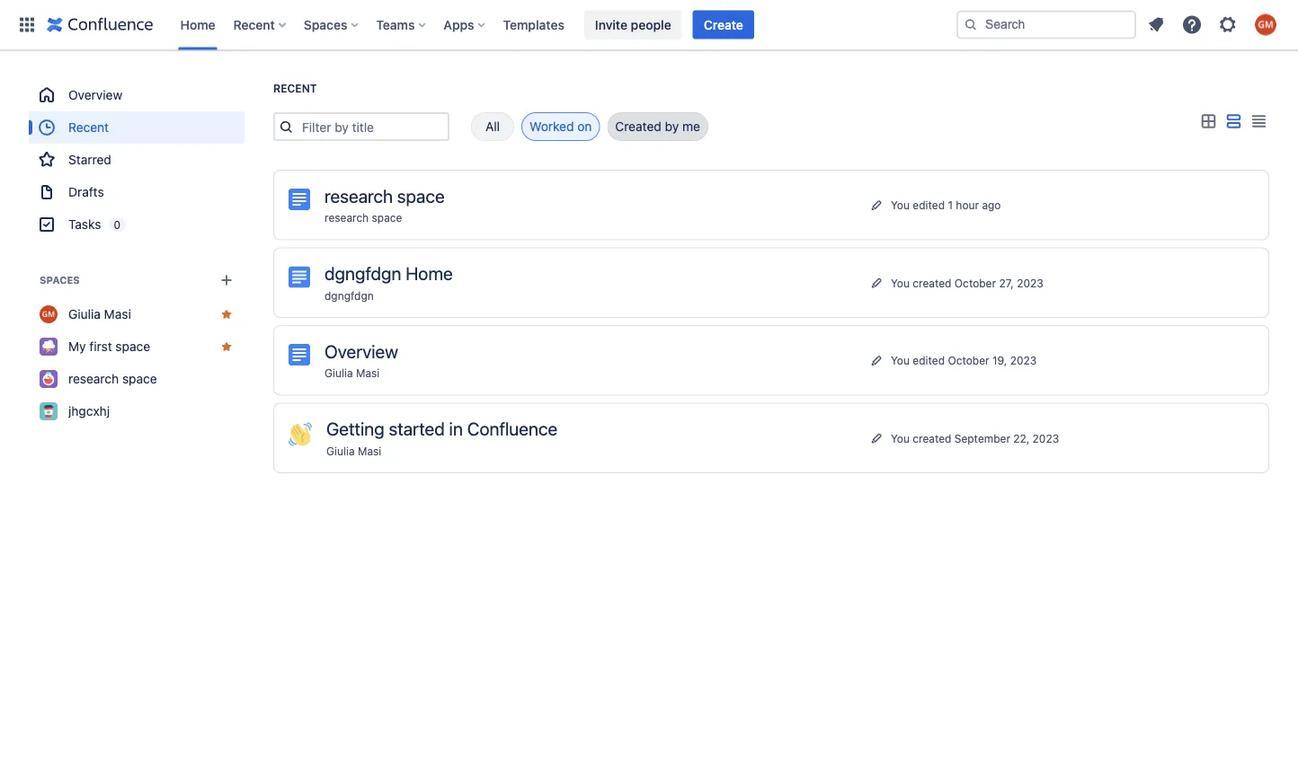 Task type: describe. For each thing, give the bounding box(es) containing it.
unstar this space image
[[219, 340, 234, 354]]

your profile and preferences image
[[1255, 14, 1277, 36]]

confluence
[[467, 418, 557, 440]]

starred
[[68, 152, 111, 167]]

me
[[682, 119, 700, 134]]

you for getting started in confluence
[[891, 432, 910, 445]]

jhgcxhj link
[[29, 396, 245, 428]]

appswitcher icon image
[[16, 14, 38, 36]]

october for overview
[[948, 354, 989, 367]]

giulia masi link for getting
[[326, 445, 381, 458]]

page image for overview
[[289, 344, 310, 366]]

giulia inside getting started in confluence giulia masi
[[326, 445, 355, 458]]

compact list image
[[1248, 111, 1269, 133]]

1 vertical spatial research
[[325, 212, 369, 224]]

2023 for overview
[[1010, 354, 1037, 367]]

home link
[[175, 10, 221, 39]]

my
[[68, 339, 86, 354]]

drafts
[[68, 185, 104, 200]]

getting
[[326, 418, 385, 440]]

masi inside overview giulia masi
[[356, 367, 380, 380]]

group containing overview
[[29, 79, 245, 241]]

settings icon image
[[1217, 14, 1239, 36]]

dgngfdgn link
[[325, 289, 374, 302]]

created
[[615, 119, 661, 134]]

research space
[[68, 372, 157, 387]]

september
[[955, 432, 1010, 445]]

you created september 22, 2023
[[891, 432, 1059, 445]]

0 vertical spatial masi
[[104, 307, 131, 322]]

giulia masi
[[68, 307, 131, 322]]

0
[[114, 218, 120, 231]]

apps
[[444, 17, 474, 32]]

edited for research space
[[913, 199, 945, 211]]

jhgcxhj
[[68, 404, 110, 419]]

october for dgngfdgn home
[[955, 277, 996, 289]]

created by me
[[615, 119, 700, 134]]

space right first
[[115, 339, 150, 354]]

hour
[[956, 199, 979, 211]]

invite
[[595, 17, 627, 32]]

cards image
[[1197, 111, 1219, 133]]

getting started in confluence giulia masi
[[326, 418, 557, 458]]

page image for research
[[289, 189, 310, 210]]

search image
[[964, 18, 978, 32]]

home inside dgngfdgn home dgngfdgn
[[406, 263, 453, 284]]

create link
[[693, 10, 754, 39]]

research space research space
[[325, 185, 445, 224]]

invite people
[[595, 17, 671, 32]]

research for research space research space
[[325, 185, 393, 206]]

you edited 1 hour ago
[[891, 199, 1001, 211]]

create a space image
[[216, 270, 237, 291]]

0 vertical spatial giulia masi link
[[29, 298, 245, 331]]

apps button
[[438, 10, 492, 39]]

started
[[389, 418, 445, 440]]

tasks
[[68, 217, 101, 232]]

you for overview
[[891, 354, 910, 367]]

recent link
[[29, 111, 245, 144]]

worked on
[[529, 119, 592, 134]]

starred link
[[29, 144, 245, 176]]

people
[[631, 17, 671, 32]]

first
[[89, 339, 112, 354]]

27,
[[999, 277, 1014, 289]]

ago
[[982, 199, 1001, 211]]



Task type: locate. For each thing, give the bounding box(es) containing it.
Filter by title field
[[297, 114, 448, 139]]

confluence image
[[47, 14, 153, 36], [47, 14, 153, 36]]

tab list
[[449, 112, 708, 141]]

1
[[948, 199, 953, 211]]

recent down recent popup button
[[273, 82, 317, 95]]

created for dgngfdgn home
[[913, 277, 951, 289]]

home left recent popup button
[[180, 17, 215, 32]]

dgngfdgn up overview giulia masi
[[325, 289, 374, 302]]

1 horizontal spatial home
[[406, 263, 453, 284]]

2023
[[1017, 277, 1043, 289], [1010, 354, 1037, 367], [1033, 432, 1059, 445]]

edited left 19,
[[913, 354, 945, 367]]

1 vertical spatial dgngfdgn
[[325, 289, 374, 302]]

list image
[[1223, 111, 1244, 133]]

1 vertical spatial home
[[406, 263, 453, 284]]

0 vertical spatial 2023
[[1017, 277, 1043, 289]]

1 vertical spatial spaces
[[40, 275, 80, 286]]

banner
[[0, 0, 1298, 50]]

space down filter by title field
[[397, 185, 445, 206]]

22,
[[1013, 432, 1030, 445]]

0 vertical spatial giulia
[[68, 307, 101, 322]]

2023 right 19,
[[1010, 354, 1037, 367]]

giulia masi link for overview
[[325, 367, 380, 380]]

0 vertical spatial recent
[[233, 17, 275, 32]]

worked
[[529, 119, 574, 134]]

masi down getting
[[358, 445, 381, 458]]

dgngfdgn home dgngfdgn
[[325, 263, 453, 302]]

1 edited from the top
[[913, 199, 945, 211]]

overview for overview giulia masi
[[325, 341, 398, 362]]

giulia up getting
[[325, 367, 353, 380]]

2 edited from the top
[[913, 354, 945, 367]]

0 vertical spatial research
[[325, 185, 393, 206]]

unstar this space image
[[219, 307, 234, 322]]

0 horizontal spatial overview
[[68, 88, 122, 102]]

0 horizontal spatial home
[[180, 17, 215, 32]]

1 vertical spatial overview
[[325, 341, 398, 362]]

created
[[913, 277, 951, 289], [913, 432, 951, 445]]

1 vertical spatial page image
[[289, 344, 310, 366]]

1 vertical spatial research space link
[[29, 363, 245, 396]]

on
[[577, 119, 592, 134]]

1 dgngfdgn from the top
[[325, 263, 401, 284]]

overview link
[[29, 79, 245, 111]]

masi
[[104, 307, 131, 322], [356, 367, 380, 380], [358, 445, 381, 458]]

1 vertical spatial 2023
[[1010, 354, 1037, 367]]

2 dgngfdgn from the top
[[325, 289, 374, 302]]

by
[[665, 119, 679, 134]]

0 vertical spatial dgngfdgn
[[325, 263, 401, 284]]

19,
[[992, 354, 1007, 367]]

0 vertical spatial edited
[[913, 199, 945, 211]]

1 horizontal spatial overview
[[325, 341, 398, 362]]

overview for overview
[[68, 88, 122, 102]]

created for getting started in confluence
[[913, 432, 951, 445]]

1 vertical spatial giulia
[[325, 367, 353, 380]]

3 you from the top
[[891, 354, 910, 367]]

giulia masi link up getting
[[325, 367, 380, 380]]

recent button
[[228, 10, 293, 39]]

4 you from the top
[[891, 432, 910, 445]]

Search field
[[957, 10, 1136, 39]]

you edited october 19, 2023
[[891, 354, 1037, 367]]

created left september
[[913, 432, 951, 445]]

you for research space
[[891, 199, 910, 211]]

recent inside group
[[68, 120, 109, 135]]

2 vertical spatial masi
[[358, 445, 381, 458]]

2 you from the top
[[891, 277, 910, 289]]

1 vertical spatial october
[[948, 354, 989, 367]]

giulia masi link up "my first space"
[[29, 298, 245, 331]]

2 vertical spatial recent
[[68, 120, 109, 135]]

home down research space research space
[[406, 263, 453, 284]]

templates link
[[498, 10, 570, 39]]

research up dgngfdgn home dgngfdgn
[[325, 212, 369, 224]]

create
[[704, 17, 743, 32]]

templates
[[503, 17, 564, 32]]

1 page image from the top
[[289, 189, 310, 210]]

research space link
[[325, 212, 402, 224], [29, 363, 245, 396]]

research for research space
[[68, 372, 119, 387]]

october
[[955, 277, 996, 289], [948, 354, 989, 367]]

home
[[180, 17, 215, 32], [406, 263, 453, 284]]

all
[[485, 119, 500, 134]]

1 horizontal spatial spaces
[[304, 17, 347, 32]]

1 you from the top
[[891, 199, 910, 211]]

0 vertical spatial created
[[913, 277, 951, 289]]

page image
[[289, 267, 310, 288]]

spaces
[[304, 17, 347, 32], [40, 275, 80, 286]]

1 vertical spatial edited
[[913, 354, 945, 367]]

recent
[[233, 17, 275, 32], [273, 82, 317, 95], [68, 120, 109, 135]]

drafts link
[[29, 176, 245, 209]]

0 vertical spatial spaces
[[304, 17, 347, 32]]

space up dgngfdgn home dgngfdgn
[[372, 212, 402, 224]]

worked on button
[[521, 112, 600, 141]]

research
[[325, 185, 393, 206], [325, 212, 369, 224], [68, 372, 119, 387]]

notification icon image
[[1145, 14, 1167, 36]]

you
[[891, 199, 910, 211], [891, 277, 910, 289], [891, 354, 910, 367], [891, 432, 910, 445]]

giulia
[[68, 307, 101, 322], [325, 367, 353, 380], [326, 445, 355, 458]]

overview up the recent link
[[68, 88, 122, 102]]

1 vertical spatial recent
[[273, 82, 317, 95]]

global element
[[11, 0, 953, 50]]

2 vertical spatial research
[[68, 372, 119, 387]]

research down filter by title field
[[325, 185, 393, 206]]

2023 for dgngfdgn home
[[1017, 277, 1043, 289]]

masi up "my first space"
[[104, 307, 131, 322]]

2 vertical spatial giulia masi link
[[326, 445, 381, 458]]

giulia masi link down getting
[[326, 445, 381, 458]]

you created october 27, 2023
[[891, 277, 1043, 289]]

created left 27,
[[913, 277, 951, 289]]

masi up getting
[[356, 367, 380, 380]]

1 vertical spatial created
[[913, 432, 951, 445]]

research space link up dgngfdgn home dgngfdgn
[[325, 212, 402, 224]]

giulia up my
[[68, 307, 101, 322]]

banner containing home
[[0, 0, 1298, 50]]

1 vertical spatial masi
[[356, 367, 380, 380]]

space
[[397, 185, 445, 206], [372, 212, 402, 224], [115, 339, 150, 354], [122, 372, 157, 387]]

2 page image from the top
[[289, 344, 310, 366]]

1 created from the top
[[913, 277, 951, 289]]

0 vertical spatial research space link
[[325, 212, 402, 224]]

giulia inside overview giulia masi
[[325, 367, 353, 380]]

space down my first space link
[[122, 372, 157, 387]]

tab list containing all
[[449, 112, 708, 141]]

invite people button
[[584, 10, 682, 39]]

dgngfdgn up dgngfdgn link
[[325, 263, 401, 284]]

2023 right 27,
[[1017, 277, 1043, 289]]

recent up starred
[[68, 120, 109, 135]]

masi inside getting started in confluence giulia masi
[[358, 445, 381, 458]]

2023 for getting started in confluence
[[1033, 432, 1059, 445]]

home inside the global element
[[180, 17, 215, 32]]

all button
[[471, 112, 514, 141]]

created by me button
[[607, 112, 708, 141]]

page image
[[289, 189, 310, 210], [289, 344, 310, 366]]

overview down dgngfdgn link
[[325, 341, 398, 362]]

page image up page icon
[[289, 189, 310, 210]]

0 vertical spatial october
[[955, 277, 996, 289]]

edited
[[913, 199, 945, 211], [913, 354, 945, 367]]

1 vertical spatial giulia masi link
[[325, 367, 380, 380]]

2 vertical spatial giulia
[[326, 445, 355, 458]]

teams button
[[371, 10, 433, 39]]

october left 27,
[[955, 277, 996, 289]]

1 horizontal spatial research space link
[[325, 212, 402, 224]]

recent inside popup button
[[233, 17, 275, 32]]

you for dgngfdgn home
[[891, 277, 910, 289]]

0 vertical spatial overview
[[68, 88, 122, 102]]

overview
[[68, 88, 122, 102], [325, 341, 398, 362]]

edited left 1 at right top
[[913, 199, 945, 211]]

overview inside overview link
[[68, 88, 122, 102]]

october left 19,
[[948, 354, 989, 367]]

0 vertical spatial page image
[[289, 189, 310, 210]]

research space link down "my first space"
[[29, 363, 245, 396]]

2 created from the top
[[913, 432, 951, 445]]

0 horizontal spatial spaces
[[40, 275, 80, 286]]

help icon image
[[1181, 14, 1203, 36]]

dgngfdgn
[[325, 263, 401, 284], [325, 289, 374, 302]]

overview giulia masi
[[325, 341, 398, 380]]

spaces inside popup button
[[304, 17, 347, 32]]

my first space
[[68, 339, 150, 354]]

spaces right recent popup button
[[304, 17, 347, 32]]

my first space link
[[29, 331, 245, 363]]

research up jhgcxhj
[[68, 372, 119, 387]]

giulia down getting
[[326, 445, 355, 458]]

:wave: image
[[289, 423, 312, 446]]

recent right home link
[[233, 17, 275, 32]]

0 vertical spatial home
[[180, 17, 215, 32]]

page image left overview giulia masi
[[289, 344, 310, 366]]

in
[[449, 418, 463, 440]]

spaces up giulia masi
[[40, 275, 80, 286]]

spaces button
[[298, 10, 365, 39]]

group
[[29, 79, 245, 241]]

2023 right 22,
[[1033, 432, 1059, 445]]

edited for overview
[[913, 354, 945, 367]]

0 horizontal spatial research space link
[[29, 363, 245, 396]]

giulia masi link
[[29, 298, 245, 331], [325, 367, 380, 380], [326, 445, 381, 458]]

2 vertical spatial 2023
[[1033, 432, 1059, 445]]

teams
[[376, 17, 415, 32]]

:wave: image
[[289, 423, 312, 446]]



Task type: vqa. For each thing, say whether or not it's contained in the screenshot.
bottommost Edited
yes



